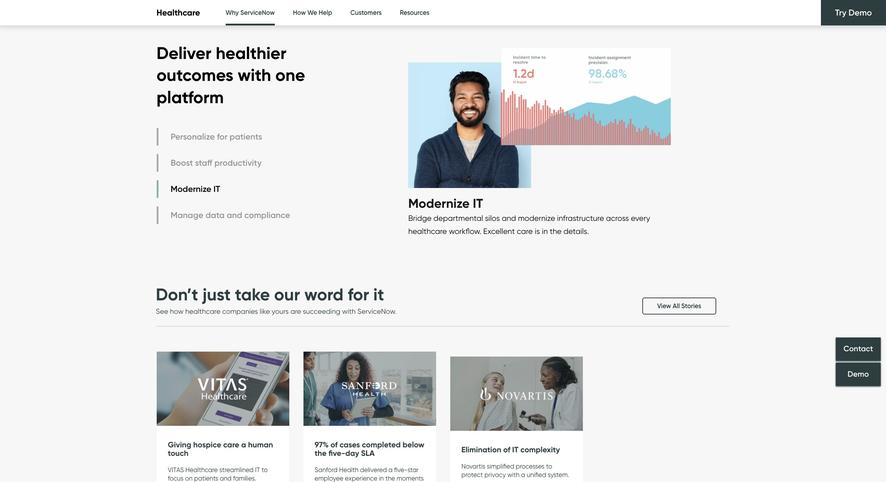 Task type: vqa. For each thing, say whether or not it's contained in the screenshot.
EMPLOYEE EXPERIENCE link
no



Task type: describe. For each thing, give the bounding box(es) containing it.
patients inside vitas healthcare streamlined it to focus on patients and families.
[[194, 475, 218, 483]]

novartis logo image
[[450, 357, 583, 432]]

0 vertical spatial demo
[[849, 7, 872, 18]]

contact
[[844, 344, 873, 354]]

why servicenow link
[[226, 0, 275, 28]]

manage
[[171, 210, 203, 221]]

compliance
[[244, 210, 290, 221]]

vitas
[[168, 467, 184, 474]]

a inside novartis simplified processes to protect privacy with a unified system.
[[521, 472, 525, 479]]

how we help link
[[293, 0, 332, 26]]

in inside modernize it bridge departmental silos and modernize infrastructure across every healthcare workflow. excellent care is in the details.
[[542, 227, 548, 236]]

it up novartis simplified processes to protect privacy with a unified system.
[[512, 445, 519, 455]]

are
[[291, 308, 301, 316]]

for inside don't just take our word for it see how healthcare companies like yours are succeeding with servicenow.
[[348, 284, 369, 305]]

the inside 97% of cases completed below the five-day sla
[[315, 449, 327, 458]]

personalize for patients
[[171, 132, 262, 142]]

all
[[673, 303, 680, 310]]

to inside vitas healthcare streamlined it to focus on patients and families.
[[262, 467, 268, 474]]

star
[[408, 467, 419, 474]]

yours
[[272, 308, 289, 316]]

why
[[226, 9, 239, 17]]

of for 97%
[[331, 441, 338, 450]]

five- inside 97% of cases completed below the five-day sla
[[329, 449, 345, 458]]

don't just take our word for it see how healthcare companies like yours are succeeding with servicenow.
[[156, 284, 396, 316]]

giving hospice care a human touch
[[168, 441, 273, 458]]

complexity
[[521, 445, 560, 455]]

customers link
[[350, 0, 382, 26]]

and inside modernize it bridge departmental silos and modernize infrastructure across every healthcare workflow. excellent care is in the details.
[[502, 214, 516, 223]]

boost staff productivity link
[[157, 154, 292, 172]]

across
[[606, 214, 629, 223]]

completed
[[362, 441, 401, 450]]

healthcare inside modernize it bridge departmental silos and modernize infrastructure across every healthcare workflow. excellent care is in the details.
[[408, 227, 447, 236]]

care inside giving hospice care a human touch
[[223, 441, 239, 450]]

the inside modernize it bridge departmental silos and modernize infrastructure across every healthcare workflow. excellent care is in the details.
[[550, 227, 562, 236]]

families.
[[233, 475, 256, 483]]

streamlined
[[219, 467, 254, 474]]

how
[[170, 308, 184, 316]]

companies
[[222, 308, 258, 316]]

resources
[[400, 9, 430, 17]]

novartis simplified processes to protect privacy with a unified system.
[[462, 463, 569, 479]]

0 horizontal spatial for
[[217, 132, 228, 142]]

and inside 'link'
[[227, 210, 242, 221]]

productivity
[[214, 158, 262, 168]]

novartis
[[462, 463, 485, 471]]

excellent
[[483, 227, 515, 236]]

0 vertical spatial healthcare
[[157, 8, 200, 18]]

try
[[835, 7, 847, 18]]

try demo link
[[821, 0, 886, 25]]

help
[[319, 9, 332, 17]]

touch
[[168, 449, 188, 458]]

bridge
[[408, 214, 432, 223]]

it down the boost staff productivity
[[214, 184, 220, 194]]

how
[[293, 9, 306, 17]]

like
[[260, 308, 270, 316]]

word
[[304, 284, 344, 305]]

view all stories
[[657, 303, 701, 310]]

resources link
[[400, 0, 430, 26]]

workflow.
[[449, 227, 481, 236]]

boost
[[171, 158, 193, 168]]

modernize it link
[[157, 180, 292, 198]]

view
[[657, 303, 671, 310]]

boost staff productivity
[[171, 158, 262, 168]]

a for human
[[241, 441, 246, 450]]

97% of cases completed below the five-day sla
[[315, 441, 424, 458]]

try demo
[[835, 7, 872, 18]]

take
[[235, 284, 270, 305]]

delivered
[[360, 467, 387, 474]]

is
[[535, 227, 540, 236]]

of for elimination
[[503, 445, 510, 455]]

servicenow.
[[358, 308, 396, 316]]

succeeding
[[303, 308, 340, 316]]

deliver healthier outcomes with one platform
[[157, 42, 305, 108]]

personalize for patients link
[[157, 128, 292, 146]]

healthcare inside vitas healthcare streamlined it to focus on patients and families.
[[185, 467, 218, 474]]

modernize for modernize it
[[171, 184, 211, 194]]



Task type: locate. For each thing, give the bounding box(es) containing it.
0 horizontal spatial modernize
[[171, 184, 211, 194]]

why servicenow
[[226, 9, 275, 17]]

for up boost staff productivity link
[[217, 132, 228, 142]]

a inside giving hospice care a human touch
[[241, 441, 246, 450]]

the down delivered
[[386, 475, 395, 483]]

in inside sanford health delivered a five-star employee experience in the moment
[[379, 475, 384, 483]]

2 horizontal spatial the
[[550, 227, 562, 236]]

modernize it
[[171, 184, 220, 194]]

focus
[[168, 475, 184, 483]]

contact link
[[836, 338, 881, 361]]

simplified
[[487, 463, 514, 471]]

below
[[403, 441, 424, 450]]

1 vertical spatial healthcare
[[185, 308, 221, 316]]

1 horizontal spatial patients
[[230, 132, 262, 142]]

don't
[[156, 284, 198, 305]]

sla
[[361, 449, 375, 458]]

to
[[546, 463, 552, 471], [262, 467, 268, 474]]

a left human
[[241, 441, 246, 450]]

healthcare down the just
[[185, 308, 221, 316]]

1 horizontal spatial with
[[342, 308, 356, 316]]

demo
[[849, 7, 872, 18], [848, 370, 869, 379]]

servicenow
[[240, 9, 275, 17]]

it up families.
[[255, 467, 260, 474]]

the up the sanford at the left
[[315, 449, 327, 458]]

customers
[[350, 9, 382, 17]]

to inside novartis simplified processes to protect privacy with a unified system.
[[546, 463, 552, 471]]

2 vertical spatial the
[[386, 475, 395, 483]]

healthcare
[[157, 8, 200, 18], [185, 467, 218, 474]]

1 vertical spatial modernize
[[408, 196, 470, 211]]

platform
[[157, 87, 224, 108]]

1 horizontal spatial the
[[386, 475, 395, 483]]

it inside vitas healthcare streamlined it to focus on patients and families.
[[255, 467, 260, 474]]

we
[[307, 9, 317, 17]]

1 vertical spatial five-
[[394, 467, 408, 474]]

0 vertical spatial for
[[217, 132, 228, 142]]

modernize
[[171, 184, 211, 194], [408, 196, 470, 211]]

1 horizontal spatial for
[[348, 284, 369, 305]]

1 vertical spatial healthcare
[[185, 467, 218, 474]]

0 horizontal spatial of
[[331, 441, 338, 450]]

silos
[[485, 214, 500, 223]]

infrastructure
[[557, 214, 604, 223]]

view all stories link
[[642, 298, 716, 315]]

cases
[[340, 441, 360, 450]]

it
[[373, 284, 384, 305]]

0 vertical spatial modernize
[[171, 184, 211, 194]]

of right '97%'
[[331, 441, 338, 450]]

with down healthier
[[238, 64, 271, 86]]

0 horizontal spatial patients
[[194, 475, 218, 483]]

0 horizontal spatial with
[[238, 64, 271, 86]]

elimination of it complexity
[[462, 445, 560, 455]]

2 vertical spatial with
[[507, 472, 520, 479]]

demo link
[[836, 363, 881, 386]]

0 vertical spatial healthcare
[[408, 227, 447, 236]]

privacy
[[485, 472, 506, 479]]

just
[[202, 284, 231, 305]]

0 horizontal spatial to
[[262, 467, 268, 474]]

0 horizontal spatial care
[[223, 441, 239, 450]]

sanford
[[315, 467, 338, 474]]

system.
[[548, 472, 569, 479]]

demo down contact link
[[848, 370, 869, 379]]

it
[[214, 184, 220, 194], [473, 196, 483, 211], [512, 445, 519, 455], [255, 467, 260, 474]]

unified
[[527, 472, 546, 479]]

with inside novartis simplified processes to protect privacy with a unified system.
[[507, 472, 520, 479]]

five- up the sanford at the left
[[329, 449, 345, 458]]

0 horizontal spatial five-
[[329, 449, 345, 458]]

0 horizontal spatial healthcare
[[185, 308, 221, 316]]

personalize
[[171, 132, 215, 142]]

and right data
[[227, 210, 242, 221]]

five-
[[329, 449, 345, 458], [394, 467, 408, 474]]

data
[[206, 210, 225, 221]]

a for five-
[[389, 467, 393, 474]]

to up system.
[[546, 463, 552, 471]]

and down streamlined
[[220, 475, 232, 483]]

sanford health logo image
[[303, 352, 436, 427]]

0 vertical spatial the
[[550, 227, 562, 236]]

0 vertical spatial patients
[[230, 132, 262, 142]]

1 horizontal spatial care
[[517, 227, 533, 236]]

1 vertical spatial the
[[315, 449, 327, 458]]

patients
[[230, 132, 262, 142], [194, 475, 218, 483]]

0 vertical spatial five-
[[329, 449, 345, 458]]

healthcare down bridge
[[408, 227, 447, 236]]

care
[[517, 227, 533, 236], [223, 441, 239, 450]]

five- inside sanford health delivered a five-star employee experience in the moment
[[394, 467, 408, 474]]

giving
[[168, 441, 191, 450]]

with inside don't just take our word for it see how healthcare companies like yours are succeeding with servicenow.
[[342, 308, 356, 316]]

hospice
[[193, 441, 221, 450]]

modernize for modernize it bridge departmental silos and modernize infrastructure across every healthcare workflow. excellent care is in the details.
[[408, 196, 470, 211]]

protect
[[462, 472, 483, 479]]

departmental
[[434, 214, 483, 223]]

2 horizontal spatial with
[[507, 472, 520, 479]]

our
[[274, 284, 300, 305]]

and inside vitas healthcare streamlined it to focus on patients and families.
[[220, 475, 232, 483]]

healthcare inside don't just take our word for it see how healthcare companies like yours are succeeding with servicenow.
[[185, 308, 221, 316]]

see
[[156, 308, 168, 316]]

to down human
[[262, 467, 268, 474]]

manage data and compliance link
[[157, 207, 292, 224]]

1 horizontal spatial of
[[503, 445, 510, 455]]

1 vertical spatial care
[[223, 441, 239, 450]]

0 vertical spatial care
[[517, 227, 533, 236]]

1 vertical spatial in
[[379, 475, 384, 483]]

1 horizontal spatial in
[[542, 227, 548, 236]]

in right is at the top
[[542, 227, 548, 236]]

staff
[[195, 158, 212, 168]]

a smiling man next to a healthcare graph depicting incident time to resolve. image
[[408, 34, 671, 195]]

modernize it bridge departmental silos and modernize infrastructure across every healthcare workflow. excellent care is in the details.
[[408, 196, 650, 236]]

1 horizontal spatial five-
[[394, 467, 408, 474]]

five- right delivered
[[394, 467, 408, 474]]

patients right on
[[194, 475, 218, 483]]

and up excellent at right
[[502, 214, 516, 223]]

processes
[[516, 463, 545, 471]]

details.
[[564, 227, 589, 236]]

elimination
[[462, 445, 501, 455]]

and
[[227, 210, 242, 221], [502, 214, 516, 223], [220, 475, 232, 483]]

with inside deliver healthier outcomes with one platform
[[238, 64, 271, 86]]

of inside 97% of cases completed below the five-day sla
[[331, 441, 338, 450]]

with down "simplified" at the bottom of page
[[507, 472, 520, 479]]

outcomes
[[157, 64, 233, 86]]

2 horizontal spatial a
[[521, 472, 525, 479]]

patients up productivity
[[230, 132, 262, 142]]

97%
[[315, 441, 329, 450]]

in down delivered
[[379, 475, 384, 483]]

a down processes
[[521, 472, 525, 479]]

0 vertical spatial in
[[542, 227, 548, 236]]

healthcare
[[408, 227, 447, 236], [185, 308, 221, 316]]

a inside sanford health delivered a five-star employee experience in the moment
[[389, 467, 393, 474]]

modernize inside modernize it bridge departmental silos and modernize infrastructure across every healthcare workflow. excellent care is in the details.
[[408, 196, 470, 211]]

vitas healthcare logo image
[[157, 352, 289, 427]]

0 horizontal spatial in
[[379, 475, 384, 483]]

day
[[345, 449, 359, 458]]

for
[[217, 132, 228, 142], [348, 284, 369, 305]]

how we help
[[293, 9, 332, 17]]

on
[[185, 475, 193, 483]]

employee
[[315, 475, 343, 483]]

1 vertical spatial patients
[[194, 475, 218, 483]]

care inside modernize it bridge departmental silos and modernize infrastructure across every healthcare workflow. excellent care is in the details.
[[517, 227, 533, 236]]

0 vertical spatial with
[[238, 64, 271, 86]]

for left it
[[348, 284, 369, 305]]

stories
[[682, 303, 701, 310]]

1 vertical spatial for
[[348, 284, 369, 305]]

1 horizontal spatial a
[[389, 467, 393, 474]]

deliver
[[157, 42, 212, 64]]

it inside modernize it bridge departmental silos and modernize infrastructure across every healthcare workflow. excellent care is in the details.
[[473, 196, 483, 211]]

a right delivered
[[389, 467, 393, 474]]

1 horizontal spatial healthcare
[[408, 227, 447, 236]]

of up "simplified" at the bottom of page
[[503, 445, 510, 455]]

1 vertical spatial with
[[342, 308, 356, 316]]

the inside sanford health delivered a five-star employee experience in the moment
[[386, 475, 395, 483]]

modernize up manage
[[171, 184, 211, 194]]

vitas healthcare streamlined it to focus on patients and families.
[[168, 467, 268, 483]]

1 vertical spatial demo
[[848, 370, 869, 379]]

0 horizontal spatial a
[[241, 441, 246, 450]]

1 horizontal spatial to
[[546, 463, 552, 471]]

it up departmental
[[473, 196, 483, 211]]

manage data and compliance
[[171, 210, 290, 221]]

1 horizontal spatial modernize
[[408, 196, 470, 211]]

sanford health delivered a five-star employee experience in the moment
[[315, 467, 424, 483]]

the right is at the top
[[550, 227, 562, 236]]

0 horizontal spatial the
[[315, 449, 327, 458]]

care right hospice
[[223, 441, 239, 450]]

care left is at the top
[[517, 227, 533, 236]]

a
[[241, 441, 246, 450], [389, 467, 393, 474], [521, 472, 525, 479]]

healthier
[[216, 42, 287, 64]]

demo right "try"
[[849, 7, 872, 18]]

human
[[248, 441, 273, 450]]

with right succeeding
[[342, 308, 356, 316]]

one
[[275, 64, 305, 86]]

experience
[[345, 475, 377, 483]]

modernize up bridge
[[408, 196, 470, 211]]

modernize
[[518, 214, 555, 223]]



